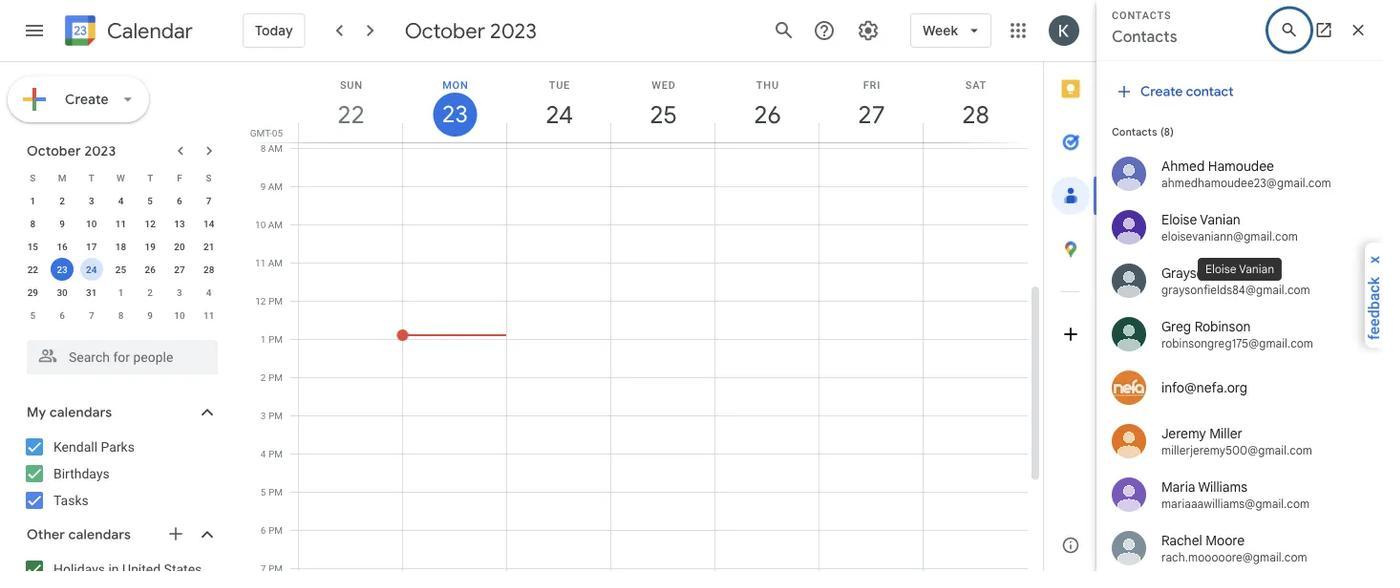 Task type: describe. For each thing, give the bounding box(es) containing it.
kendall
[[54, 439, 98, 455]]

1 for 1 pm
[[261, 333, 266, 345]]

28 inside 'column header'
[[961, 99, 988, 130]]

23 inside mon 23
[[441, 99, 467, 129]]

0 vertical spatial october 2023
[[405, 17, 537, 44]]

row containing s
[[18, 166, 224, 189]]

Search for people text field
[[38, 340, 206, 375]]

1 vertical spatial 2023
[[84, 142, 116, 160]]

29 element
[[21, 281, 44, 304]]

create button
[[8, 76, 149, 122]]

24 element
[[80, 258, 103, 281]]

11 for 11 am
[[255, 257, 266, 269]]

row group containing 1
[[18, 189, 224, 327]]

1 vertical spatial 9
[[59, 218, 65, 229]]

2 for 2 pm
[[261, 372, 266, 383]]

20
[[174, 241, 185, 252]]

m
[[58, 172, 66, 183]]

5 pm
[[261, 486, 283, 498]]

25 inside "wed 25"
[[649, 99, 676, 130]]

23 link
[[433, 93, 477, 137]]

10 am
[[255, 219, 283, 230]]

27 link
[[850, 93, 894, 137]]

0 horizontal spatial 8
[[30, 218, 36, 229]]

26 inside 26 element
[[145, 264, 156, 275]]

18
[[115, 241, 126, 252]]

14
[[203, 218, 214, 229]]

2 pm
[[261, 372, 283, 383]]

today button
[[243, 8, 305, 54]]

1 t from the left
[[89, 172, 94, 183]]

grid containing 22
[[245, 62, 1043, 572]]

14 element
[[197, 212, 220, 235]]

1 horizontal spatial 2023
[[490, 17, 537, 44]]

23 cell
[[48, 258, 77, 281]]

my calendars
[[27, 404, 112, 421]]

week
[[923, 22, 958, 39]]

thu
[[757, 79, 780, 91]]

calendar
[[107, 18, 193, 44]]

pm for 3 pm
[[268, 410, 283, 421]]

6 for 6 pm
[[261, 525, 266, 536]]

4 for 'november 4' element
[[206, 287, 212, 298]]

12 for 12
[[145, 218, 156, 229]]

create
[[65, 91, 109, 108]]

2 t from the left
[[147, 172, 153, 183]]

2 for november 2 element
[[147, 287, 153, 298]]

22 inside 'october 2023' grid
[[27, 264, 38, 275]]

4 for 4 pm
[[261, 448, 266, 460]]

pm for 6 pm
[[268, 525, 283, 536]]

1 for november 1 element
[[118, 287, 124, 298]]

november 2 element
[[139, 281, 162, 304]]

26 element
[[139, 258, 162, 281]]

21
[[203, 241, 214, 252]]

sat 28
[[961, 79, 988, 130]]

24 inside cell
[[86, 264, 97, 275]]

8 am
[[261, 142, 283, 154]]

week button
[[911, 8, 992, 54]]

1 vertical spatial 7
[[89, 310, 94, 321]]

16
[[57, 241, 68, 252]]

22 element
[[21, 258, 44, 281]]

kendall parks
[[54, 439, 135, 455]]

11 am
[[255, 257, 283, 269]]

24 inside column header
[[545, 99, 572, 130]]

27 column header
[[819, 62, 924, 142]]

25 element
[[109, 258, 132, 281]]

26 column header
[[715, 62, 820, 142]]

26 link
[[746, 93, 790, 137]]

28 inside "element"
[[203, 264, 214, 275]]

row containing 8
[[18, 212, 224, 235]]

12 for 12 pm
[[255, 295, 266, 307]]

15 element
[[21, 235, 44, 258]]

3 for 3 pm
[[261, 410, 266, 421]]

thu 26
[[753, 79, 780, 130]]

calendars for other calendars
[[68, 526, 131, 544]]

wed
[[652, 79, 676, 91]]

11 for 11 element
[[115, 218, 126, 229]]

november 8 element
[[109, 304, 132, 327]]

18 element
[[109, 235, 132, 258]]

side panel section
[[1043, 62, 1098, 572]]

23 column header
[[402, 62, 507, 142]]

november 1 element
[[109, 281, 132, 304]]

0 horizontal spatial october 2023
[[27, 142, 116, 160]]

today
[[255, 22, 293, 39]]

am for 10 am
[[268, 219, 283, 230]]

am for 9 am
[[268, 181, 283, 192]]

25 link
[[642, 93, 686, 137]]

main drawer image
[[23, 19, 46, 42]]

28 link
[[954, 93, 998, 137]]

12 pm
[[255, 295, 283, 307]]

fri
[[863, 79, 881, 91]]

pm for 5 pm
[[268, 486, 283, 498]]

sat
[[966, 79, 987, 91]]

15
[[27, 241, 38, 252]]

21 element
[[197, 235, 220, 258]]

6 pm
[[261, 525, 283, 536]]

24 column header
[[506, 62, 612, 142]]

my calendars button
[[4, 397, 237, 428]]

3 for november 3 element
[[177, 287, 182, 298]]

settings menu image
[[857, 19, 880, 42]]

0 horizontal spatial 3
[[89, 195, 94, 206]]

13 element
[[168, 212, 191, 235]]

pm for 2 pm
[[268, 372, 283, 383]]

26 inside 26 column header
[[753, 99, 780, 130]]

row containing 22
[[18, 258, 224, 281]]

other calendars
[[27, 526, 131, 544]]

calendars for my calendars
[[50, 404, 112, 421]]

gmt-05
[[250, 127, 283, 139]]

wed 25
[[649, 79, 676, 130]]

23 inside 'cell'
[[57, 264, 68, 275]]



Task type: locate. For each thing, give the bounding box(es) containing it.
november 6 element
[[51, 304, 74, 327]]

calendars up kendall
[[50, 404, 112, 421]]

1 horizontal spatial 11
[[203, 310, 214, 321]]

4 down 3 pm
[[261, 448, 266, 460]]

23
[[441, 99, 467, 129], [57, 264, 68, 275]]

2 horizontal spatial 5
[[261, 486, 266, 498]]

my calendars list
[[4, 432, 237, 516]]

pm
[[268, 295, 283, 307], [268, 333, 283, 345], [268, 372, 283, 383], [268, 410, 283, 421], [268, 448, 283, 460], [268, 486, 283, 498], [268, 525, 283, 536]]

12 element
[[139, 212, 162, 235]]

5 inside grid
[[261, 486, 266, 498]]

8 for 8 am
[[261, 142, 266, 154]]

4
[[118, 195, 124, 206], [206, 287, 212, 298], [261, 448, 266, 460]]

2 am from the top
[[268, 181, 283, 192]]

23 down mon
[[441, 99, 467, 129]]

t right the m
[[89, 172, 94, 183]]

6
[[177, 195, 182, 206], [59, 310, 65, 321], [261, 525, 266, 536]]

6 down the 5 pm
[[261, 525, 266, 536]]

1 vertical spatial 3
[[177, 287, 182, 298]]

19
[[145, 241, 156, 252]]

25 down wed
[[649, 99, 676, 130]]

october 2023
[[405, 17, 537, 44], [27, 142, 116, 160]]

1 horizontal spatial 26
[[753, 99, 780, 130]]

2 vertical spatial 4
[[261, 448, 266, 460]]

3 pm
[[261, 410, 283, 421]]

1 horizontal spatial 9
[[147, 310, 153, 321]]

1 horizontal spatial 28
[[961, 99, 988, 130]]

november 4 element
[[197, 281, 220, 304]]

1 vertical spatial 8
[[30, 218, 36, 229]]

25 down 18
[[115, 264, 126, 275]]

pm for 4 pm
[[268, 448, 283, 460]]

2 row from the top
[[18, 189, 224, 212]]

4 am from the top
[[268, 257, 283, 269]]

tue 24
[[545, 79, 572, 130]]

25
[[649, 99, 676, 130], [115, 264, 126, 275]]

s
[[30, 172, 36, 183], [206, 172, 212, 183]]

2 vertical spatial 2
[[261, 372, 266, 383]]

24 cell
[[77, 258, 106, 281]]

11 element
[[109, 212, 132, 235]]

0 vertical spatial 22
[[336, 99, 364, 130]]

1 vertical spatial 22
[[27, 264, 38, 275]]

t left f
[[147, 172, 153, 183]]

5
[[147, 195, 153, 206], [30, 310, 36, 321], [261, 486, 266, 498]]

am for 11 am
[[268, 257, 283, 269]]

23 down 16
[[57, 264, 68, 275]]

10 up 17
[[86, 218, 97, 229]]

0 horizontal spatial 12
[[145, 218, 156, 229]]

4 pm from the top
[[268, 410, 283, 421]]

1 inside grid
[[261, 333, 266, 345]]

8 down november 1 element
[[118, 310, 124, 321]]

4 pm
[[261, 448, 283, 460]]

s right f
[[206, 172, 212, 183]]

calendars down tasks
[[68, 526, 131, 544]]

10
[[86, 218, 97, 229], [255, 219, 266, 230], [174, 310, 185, 321]]

0 vertical spatial 24
[[545, 99, 572, 130]]

5 down 4 pm
[[261, 486, 266, 498]]

other calendars button
[[4, 520, 237, 550]]

0 vertical spatial 3
[[89, 195, 94, 206]]

mon
[[443, 79, 469, 91]]

11 for november 11 element
[[203, 310, 214, 321]]

8 up 15 "element" on the top of page
[[30, 218, 36, 229]]

1 horizontal spatial october
[[405, 17, 485, 44]]

7 pm from the top
[[268, 525, 283, 536]]

am for 8 am
[[268, 142, 283, 154]]

9 inside november 9 element
[[147, 310, 153, 321]]

1 horizontal spatial t
[[147, 172, 153, 183]]

mon 23
[[441, 79, 469, 129]]

0 horizontal spatial 2023
[[84, 142, 116, 160]]

1 horizontal spatial 10
[[174, 310, 185, 321]]

3 row from the top
[[18, 212, 224, 235]]

am down 8 am
[[268, 181, 283, 192]]

0 horizontal spatial 22
[[27, 264, 38, 275]]

8
[[261, 142, 266, 154], [30, 218, 36, 229], [118, 310, 124, 321]]

2 vertical spatial 9
[[147, 310, 153, 321]]

november 3 element
[[168, 281, 191, 304]]

october 2023 up mon
[[405, 17, 537, 44]]

22 inside column header
[[336, 99, 364, 130]]

october
[[405, 17, 485, 44], [27, 142, 81, 160]]

31
[[86, 287, 97, 298]]

1 vertical spatial 5
[[30, 310, 36, 321]]

11 up 18
[[115, 218, 126, 229]]

22 down sun
[[336, 99, 364, 130]]

4 row from the top
[[18, 235, 224, 258]]

1 up november 8 element
[[118, 287, 124, 298]]

10 inside grid
[[255, 219, 266, 230]]

0 vertical spatial 28
[[961, 99, 988, 130]]

10 down november 3 element
[[174, 310, 185, 321]]

6 inside grid
[[261, 525, 266, 536]]

1 pm
[[261, 333, 283, 345]]

1 pm from the top
[[268, 295, 283, 307]]

30 element
[[51, 281, 74, 304]]

5 for november 5 element
[[30, 310, 36, 321]]

None search field
[[0, 333, 237, 375]]

1 vertical spatial 6
[[59, 310, 65, 321]]

2 horizontal spatial 4
[[261, 448, 266, 460]]

2 horizontal spatial 3
[[261, 410, 266, 421]]

pm for 12 pm
[[268, 295, 283, 307]]

1 horizontal spatial 6
[[177, 195, 182, 206]]

24 down tue
[[545, 99, 572, 130]]

0 vertical spatial 6
[[177, 195, 182, 206]]

parks
[[101, 439, 135, 455]]

26 down thu
[[753, 99, 780, 130]]

calendar element
[[61, 11, 193, 54]]

pm up 3 pm
[[268, 372, 283, 383]]

0 vertical spatial 7
[[206, 195, 212, 206]]

0 vertical spatial 9
[[261, 181, 266, 192]]

12 up 19
[[145, 218, 156, 229]]

pm down 3 pm
[[268, 448, 283, 460]]

row
[[18, 166, 224, 189], [18, 189, 224, 212], [18, 212, 224, 235], [18, 235, 224, 258], [18, 258, 224, 281], [18, 281, 224, 304], [18, 304, 224, 327]]

november 10 element
[[168, 304, 191, 327]]

2 horizontal spatial 6
[[261, 525, 266, 536]]

11
[[115, 218, 126, 229], [255, 257, 266, 269], [203, 310, 214, 321]]

5 pm from the top
[[268, 448, 283, 460]]

0 vertical spatial 2023
[[490, 17, 537, 44]]

calendar heading
[[103, 18, 193, 44]]

20 element
[[168, 235, 191, 258]]

0 vertical spatial 2
[[59, 195, 65, 206]]

1 inside november 1 element
[[118, 287, 124, 298]]

1 horizontal spatial 8
[[118, 310, 124, 321]]

31 element
[[80, 281, 103, 304]]

2023 down create
[[84, 142, 116, 160]]

2 vertical spatial 6
[[261, 525, 266, 536]]

october 2023 up the m
[[27, 142, 116, 160]]

8 down gmt-
[[261, 142, 266, 154]]

29
[[27, 287, 38, 298]]

28
[[961, 99, 988, 130], [203, 264, 214, 275]]

2 horizontal spatial 10
[[255, 219, 266, 230]]

12 inside grid
[[255, 295, 266, 307]]

27 inside column header
[[857, 99, 884, 130]]

2
[[59, 195, 65, 206], [147, 287, 153, 298], [261, 372, 266, 383]]

0 horizontal spatial 7
[[89, 310, 94, 321]]

other
[[27, 526, 65, 544]]

0 vertical spatial 5
[[147, 195, 153, 206]]

6 pm from the top
[[268, 486, 283, 498]]

add other calendars image
[[166, 525, 185, 544]]

24 link
[[537, 93, 581, 137]]

8 for november 8 element
[[118, 310, 124, 321]]

16 element
[[51, 235, 74, 258]]

0 horizontal spatial 25
[[115, 264, 126, 275]]

22
[[336, 99, 364, 130], [27, 264, 38, 275]]

pm down 4 pm
[[268, 486, 283, 498]]

tue
[[549, 79, 571, 91]]

10 for november 10 element
[[174, 310, 185, 321]]

9 up 10 am
[[261, 181, 266, 192]]

6 row from the top
[[18, 281, 224, 304]]

4 inside grid
[[261, 448, 266, 460]]

6 down 30 element
[[59, 310, 65, 321]]

1 vertical spatial 27
[[174, 264, 185, 275]]

october 2023 grid
[[18, 166, 224, 327]]

1 horizontal spatial 22
[[336, 99, 364, 130]]

0 horizontal spatial 5
[[30, 310, 36, 321]]

sun 22
[[336, 79, 364, 130]]

fri 27
[[857, 79, 884, 130]]

my
[[27, 404, 46, 421]]

1 horizontal spatial 7
[[206, 195, 212, 206]]

row group
[[18, 189, 224, 327]]

12
[[145, 218, 156, 229], [255, 295, 266, 307]]

1 vertical spatial 23
[[57, 264, 68, 275]]

1
[[30, 195, 36, 206], [118, 287, 124, 298], [261, 333, 266, 345]]

t
[[89, 172, 94, 183], [147, 172, 153, 183]]

7 row from the top
[[18, 304, 224, 327]]

0 horizontal spatial 27
[[174, 264, 185, 275]]

calendars
[[50, 404, 112, 421], [68, 526, 131, 544]]

10 element
[[80, 212, 103, 235]]

1 horizontal spatial 25
[[649, 99, 676, 130]]

0 vertical spatial 25
[[649, 99, 676, 130]]

0 horizontal spatial t
[[89, 172, 94, 183]]

am
[[268, 142, 283, 154], [268, 181, 283, 192], [268, 219, 283, 230], [268, 257, 283, 269]]

0 vertical spatial 1
[[30, 195, 36, 206]]

26 down 19
[[145, 264, 156, 275]]

26
[[753, 99, 780, 130], [145, 264, 156, 275]]

2 s from the left
[[206, 172, 212, 183]]

gmt-
[[250, 127, 272, 139]]

27
[[857, 99, 884, 130], [174, 264, 185, 275]]

november 9 element
[[139, 304, 162, 327]]

11 inside grid
[[255, 257, 266, 269]]

1 vertical spatial 2
[[147, 287, 153, 298]]

25 inside 'october 2023' grid
[[115, 264, 126, 275]]

17 element
[[80, 235, 103, 258]]

calendars inside dropdown button
[[50, 404, 112, 421]]

1 vertical spatial 12
[[255, 295, 266, 307]]

november 7 element
[[80, 304, 103, 327]]

2023 up 24 column header
[[490, 17, 537, 44]]

row containing 15
[[18, 235, 224, 258]]

tab list
[[1044, 62, 1098, 519]]

3 am from the top
[[268, 219, 283, 230]]

0 horizontal spatial 26
[[145, 264, 156, 275]]

calendars inside dropdown button
[[68, 526, 131, 544]]

7 down "31" element
[[89, 310, 94, 321]]

7
[[206, 195, 212, 206], [89, 310, 94, 321]]

s left the m
[[30, 172, 36, 183]]

24 down 17
[[86, 264, 97, 275]]

pm up 4 pm
[[268, 410, 283, 421]]

0 horizontal spatial 2
[[59, 195, 65, 206]]

1 horizontal spatial s
[[206, 172, 212, 183]]

1 vertical spatial 25
[[115, 264, 126, 275]]

11 down 'november 4' element
[[203, 310, 214, 321]]

10 for the 10 element
[[86, 218, 97, 229]]

12 inside 'october 2023' grid
[[145, 218, 156, 229]]

1 vertical spatial october
[[27, 142, 81, 160]]

3 up the 10 element
[[89, 195, 94, 206]]

0 horizontal spatial 10
[[86, 218, 97, 229]]

0 horizontal spatial 11
[[115, 218, 126, 229]]

2 pm from the top
[[268, 333, 283, 345]]

3 pm from the top
[[268, 372, 283, 383]]

w
[[117, 172, 125, 183]]

2 horizontal spatial 8
[[261, 142, 266, 154]]

1 horizontal spatial 12
[[255, 295, 266, 307]]

1 vertical spatial 1
[[118, 287, 124, 298]]

grid
[[245, 62, 1043, 572]]

november 5 element
[[21, 304, 44, 327]]

17
[[86, 241, 97, 252]]

28 down sat
[[961, 99, 988, 130]]

7 up 14 element at the top left of the page
[[206, 195, 212, 206]]

1 row from the top
[[18, 166, 224, 189]]

am up 12 pm
[[268, 257, 283, 269]]

10 up the 11 am
[[255, 219, 266, 230]]

30
[[57, 287, 68, 298]]

8 inside grid
[[261, 142, 266, 154]]

row containing 5
[[18, 304, 224, 327]]

2 horizontal spatial 11
[[255, 257, 266, 269]]

pm down the 5 pm
[[268, 525, 283, 536]]

2 up november 9 element
[[147, 287, 153, 298]]

9 for november 9 element
[[147, 310, 153, 321]]

2 down the m
[[59, 195, 65, 206]]

0 vertical spatial 23
[[441, 99, 467, 129]]

27 down '20'
[[174, 264, 185, 275]]

0 vertical spatial calendars
[[50, 404, 112, 421]]

5 for 5 pm
[[261, 486, 266, 498]]

2 vertical spatial 11
[[203, 310, 214, 321]]

am down 05
[[268, 142, 283, 154]]

1 horizontal spatial 27
[[857, 99, 884, 130]]

0 vertical spatial 12
[[145, 218, 156, 229]]

4 up 11 element
[[118, 195, 124, 206]]

tasks
[[54, 493, 89, 508]]

1 horizontal spatial 1
[[118, 287, 124, 298]]

sun
[[340, 79, 363, 91]]

24
[[545, 99, 572, 130], [86, 264, 97, 275]]

1 vertical spatial october 2023
[[27, 142, 116, 160]]

1 horizontal spatial 24
[[545, 99, 572, 130]]

1 horizontal spatial 2
[[147, 287, 153, 298]]

2 vertical spatial 3
[[261, 410, 266, 421]]

october up mon
[[405, 17, 485, 44]]

november 11 element
[[197, 304, 220, 327]]

2 vertical spatial 1
[[261, 333, 266, 345]]

1 horizontal spatial 5
[[147, 195, 153, 206]]

23, today element
[[51, 258, 74, 281]]

1 horizontal spatial october 2023
[[405, 17, 537, 44]]

0 horizontal spatial 28
[[203, 264, 214, 275]]

27 element
[[168, 258, 191, 281]]

1 vertical spatial 28
[[203, 264, 214, 275]]

1 vertical spatial 26
[[145, 264, 156, 275]]

12 down the 11 am
[[255, 295, 266, 307]]

28 down 21
[[203, 264, 214, 275]]

0 horizontal spatial 4
[[118, 195, 124, 206]]

5 down 29 element
[[30, 310, 36, 321]]

pm up 1 pm
[[268, 295, 283, 307]]

1 s from the left
[[30, 172, 36, 183]]

05
[[272, 127, 283, 139]]

0 vertical spatial 11
[[115, 218, 126, 229]]

1 am from the top
[[268, 142, 283, 154]]

2 up 3 pm
[[261, 372, 266, 383]]

5 up 12 element
[[147, 195, 153, 206]]

9 inside grid
[[261, 181, 266, 192]]

2023
[[490, 17, 537, 44], [84, 142, 116, 160]]

0 horizontal spatial 23
[[57, 264, 68, 275]]

0 horizontal spatial s
[[30, 172, 36, 183]]

6 for november 6 element
[[59, 310, 65, 321]]

am down 9 am
[[268, 219, 283, 230]]

2 horizontal spatial 9
[[261, 181, 266, 192]]

25 column header
[[611, 62, 716, 142]]

3 up november 10 element
[[177, 287, 182, 298]]

28 column header
[[923, 62, 1028, 142]]

19 element
[[139, 235, 162, 258]]

10 for 10 am
[[255, 219, 266, 230]]

22 up 29
[[27, 264, 38, 275]]

pm up 2 pm
[[268, 333, 283, 345]]

0 horizontal spatial 1
[[30, 195, 36, 206]]

0 vertical spatial 26
[[753, 99, 780, 130]]

birthdays
[[54, 466, 110, 482]]

4 up november 11 element
[[206, 287, 212, 298]]

october up the m
[[27, 142, 81, 160]]

13
[[174, 218, 185, 229]]

2 vertical spatial 5
[[261, 486, 266, 498]]

11 down 10 am
[[255, 257, 266, 269]]

f
[[177, 172, 182, 183]]

row containing 1
[[18, 189, 224, 212]]

1 vertical spatial calendars
[[68, 526, 131, 544]]

9 up 16 element
[[59, 218, 65, 229]]

9
[[261, 181, 266, 192], [59, 218, 65, 229], [147, 310, 153, 321]]

22 column header
[[298, 62, 403, 142]]

tab list inside side panel section
[[1044, 62, 1098, 519]]

3
[[89, 195, 94, 206], [177, 287, 182, 298], [261, 410, 266, 421]]

27 inside 'october 2023' grid
[[174, 264, 185, 275]]

5 row from the top
[[18, 258, 224, 281]]

pm for 1 pm
[[268, 333, 283, 345]]

0 vertical spatial october
[[405, 17, 485, 44]]

2 vertical spatial 8
[[118, 310, 124, 321]]

1 up 15 "element" on the top of page
[[30, 195, 36, 206]]

1 vertical spatial 4
[[206, 287, 212, 298]]

27 down the fri
[[857, 99, 884, 130]]

1 horizontal spatial 4
[[206, 287, 212, 298]]

22 link
[[329, 93, 373, 137]]

0 vertical spatial 8
[[261, 142, 266, 154]]

9 am
[[261, 181, 283, 192]]

9 for 9 am
[[261, 181, 266, 192]]

9 down november 2 element
[[147, 310, 153, 321]]

3 up 4 pm
[[261, 410, 266, 421]]

1 down 12 pm
[[261, 333, 266, 345]]

2 horizontal spatial 1
[[261, 333, 266, 345]]

row containing 29
[[18, 281, 224, 304]]

28 element
[[197, 258, 220, 281]]

6 down f
[[177, 195, 182, 206]]



Task type: vqa. For each thing, say whether or not it's contained in the screenshot.
the topmost 5
yes



